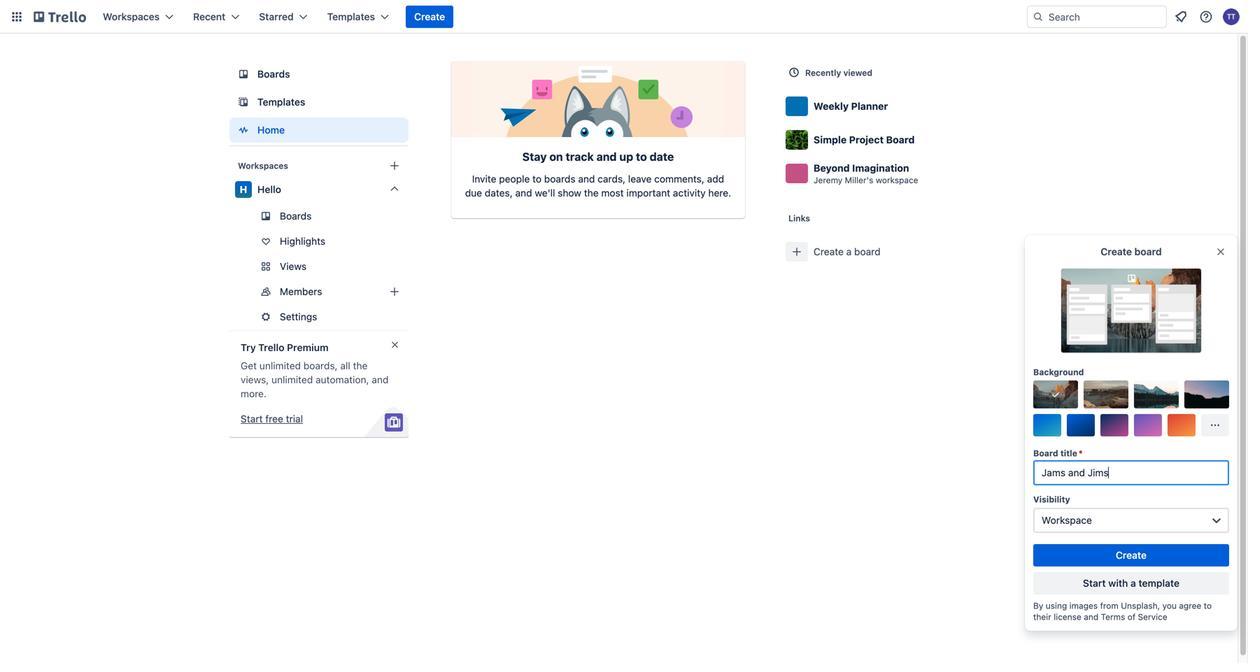 Task type: describe. For each thing, give the bounding box(es) containing it.
free
[[265, 413, 283, 425]]

custom image image
[[1050, 389, 1062, 400]]

license link
[[1054, 612, 1082, 622]]

create for create button to the right
[[1116, 550, 1147, 561]]

Search field
[[1044, 6, 1167, 27]]

board image
[[235, 66, 252, 83]]

simple project board
[[814, 134, 915, 146]]

activity
[[673, 187, 706, 199]]

0 notifications image
[[1173, 8, 1190, 25]]

0 vertical spatial to
[[636, 150, 647, 163]]

recent button
[[185, 6, 248, 28]]

workspace
[[1042, 515, 1092, 526]]

agree
[[1180, 601, 1202, 611]]

start with a template button
[[1034, 572, 1230, 595]]

a inside button
[[1131, 578, 1136, 589]]

stay
[[523, 150, 547, 163]]

recently viewed
[[806, 68, 873, 78]]

add image
[[386, 283, 403, 300]]

template
[[1139, 578, 1180, 589]]

weekly planner
[[814, 100, 888, 112]]

here.
[[709, 187, 732, 199]]

invite people to boards and cards, leave comments, add due dates, and we'll show the most important activity here.
[[465, 173, 732, 199]]

beyond imagination jeremy miller's workspace
[[814, 162, 919, 185]]

switch to… image
[[10, 10, 24, 24]]

starred
[[259, 11, 294, 22]]

of
[[1128, 612, 1136, 622]]

project
[[849, 134, 884, 146]]

dates,
[[485, 187, 513, 199]]

and down people
[[515, 187, 532, 199]]

starred button
[[251, 6, 316, 28]]

boards for highlights
[[280, 210, 312, 222]]

create a board button
[[780, 235, 1020, 269]]

primary element
[[0, 0, 1249, 34]]

try trello premium get unlimited boards, all the views, unlimited automation, and more.
[[241, 342, 389, 400]]

create a workspace image
[[386, 157, 403, 174]]

workspace
[[876, 175, 919, 185]]

planner
[[851, 100, 888, 112]]

license
[[1054, 612, 1082, 622]]

board title *
[[1034, 449, 1083, 458]]

premium
[[287, 342, 329, 353]]

home
[[258, 124, 285, 136]]

add
[[707, 173, 725, 185]]

search image
[[1033, 11, 1044, 22]]

0 horizontal spatial board
[[886, 134, 915, 146]]

start for start with a template
[[1083, 578, 1106, 589]]

open information menu image
[[1200, 10, 1214, 24]]

on
[[550, 150, 563, 163]]

comments,
[[655, 173, 705, 185]]

show
[[558, 187, 582, 199]]

their
[[1034, 612, 1052, 622]]

members link
[[230, 281, 409, 303]]

more.
[[241, 388, 267, 400]]

h
[[240, 184, 247, 195]]

viewed
[[844, 68, 873, 78]]

create a board
[[814, 246, 881, 258]]

background element
[[1034, 381, 1230, 437]]

we'll
[[535, 187, 555, 199]]

board inside button
[[855, 246, 881, 258]]

important
[[627, 187, 671, 199]]

jeremy
[[814, 175, 843, 185]]

cards,
[[598, 173, 626, 185]]

leave
[[628, 173, 652, 185]]

workspaces button
[[94, 6, 182, 28]]

title
[[1061, 449, 1078, 458]]

create inside primary element
[[414, 11, 445, 22]]

and down the images
[[1084, 612, 1099, 622]]

home image
[[235, 122, 252, 139]]

start free trial button
[[241, 412, 303, 426]]

terms of service link
[[1101, 612, 1168, 622]]

trial
[[286, 413, 303, 425]]

templates inside popup button
[[327, 11, 375, 22]]

imagination
[[853, 162, 910, 174]]

recently
[[806, 68, 842, 78]]

terms
[[1101, 612, 1126, 622]]

boards,
[[304, 360, 338, 372]]

1 horizontal spatial board
[[1034, 449, 1059, 458]]

views link
[[230, 255, 409, 278]]

service
[[1138, 612, 1168, 622]]

views
[[280, 261, 307, 272]]

and inside try trello premium get unlimited boards, all the views, unlimited automation, and more.
[[372, 374, 389, 386]]

stay on track and up to date
[[523, 150, 674, 163]]



Task type: locate. For each thing, give the bounding box(es) containing it.
1 vertical spatial create button
[[1034, 544, 1230, 567]]

2 board from the left
[[1135, 246, 1162, 258]]

start free trial
[[241, 413, 303, 425]]

highlights
[[280, 236, 326, 247]]

create inside button
[[814, 246, 844, 258]]

templates link
[[230, 90, 409, 115]]

start left free
[[241, 413, 263, 425]]

0 horizontal spatial a
[[847, 246, 852, 258]]

0 horizontal spatial the
[[353, 360, 368, 372]]

1 vertical spatial templates
[[258, 96, 305, 108]]

1 vertical spatial boards link
[[230, 205, 409, 227]]

boards right board image
[[258, 68, 290, 80]]

1 horizontal spatial create button
[[1034, 544, 1230, 567]]

0 vertical spatial templates
[[327, 11, 375, 22]]

create
[[414, 11, 445, 22], [814, 246, 844, 258], [1101, 246, 1132, 258], [1116, 550, 1147, 561]]

create for create board
[[1101, 246, 1132, 258]]

1 boards link from the top
[[230, 62, 409, 87]]

views,
[[241, 374, 269, 386]]

unlimited
[[260, 360, 301, 372], [272, 374, 313, 386]]

1 horizontal spatial a
[[1131, 578, 1136, 589]]

start
[[241, 413, 263, 425], [1083, 578, 1106, 589]]

by using images from unsplash, you agree to their
[[1034, 601, 1212, 622]]

the right all
[[353, 360, 368, 372]]

boards link for templates
[[230, 62, 409, 87]]

1 vertical spatial start
[[1083, 578, 1106, 589]]

a
[[847, 246, 852, 258], [1131, 578, 1136, 589]]

boards for templates
[[258, 68, 290, 80]]

due
[[465, 187, 482, 199]]

0 horizontal spatial workspaces
[[103, 11, 160, 22]]

1 board from the left
[[855, 246, 881, 258]]

templates up home
[[258, 96, 305, 108]]

0 vertical spatial the
[[584, 187, 599, 199]]

0 horizontal spatial start
[[241, 413, 263, 425]]

1 vertical spatial workspaces
[[238, 161, 288, 171]]

0 horizontal spatial create button
[[406, 6, 454, 28]]

board down "weekly planner" link
[[886, 134, 915, 146]]

and
[[597, 150, 617, 163], [578, 173, 595, 185], [515, 187, 532, 199], [372, 374, 389, 386], [1084, 612, 1099, 622]]

0 vertical spatial create button
[[406, 6, 454, 28]]

workspaces inside dropdown button
[[103, 11, 160, 22]]

to up we'll
[[533, 173, 542, 185]]

background
[[1034, 367, 1084, 377]]

1 vertical spatial unlimited
[[272, 374, 313, 386]]

simple project board link
[[780, 123, 1020, 157]]

0 vertical spatial unlimited
[[260, 360, 301, 372]]

the inside invite people to boards and cards, leave comments, add due dates, and we'll show the most important activity here.
[[584, 187, 599, 199]]

1 vertical spatial boards
[[280, 210, 312, 222]]

members
[[280, 286, 322, 297]]

and left up
[[597, 150, 617, 163]]

1 horizontal spatial to
[[636, 150, 647, 163]]

start left with
[[1083, 578, 1106, 589]]

hello
[[258, 184, 281, 195]]

start for start free trial
[[241, 413, 263, 425]]

and up the 'show'
[[578, 173, 595, 185]]

0 vertical spatial board
[[886, 134, 915, 146]]

using
[[1046, 601, 1068, 611]]

unsplash,
[[1121, 601, 1161, 611]]

1 vertical spatial to
[[533, 173, 542, 185]]

beyond
[[814, 162, 850, 174]]

up
[[620, 150, 633, 163]]

unlimited down boards,
[[272, 374, 313, 386]]

board left title
[[1034, 449, 1059, 458]]

1 horizontal spatial board
[[1135, 246, 1162, 258]]

template board image
[[235, 94, 252, 111]]

home link
[[230, 118, 409, 143]]

visibility
[[1034, 495, 1071, 505]]

the left most
[[584, 187, 599, 199]]

trello
[[258, 342, 285, 353]]

boards link up highlights link
[[230, 205, 409, 227]]

invite
[[472, 173, 497, 185]]

0 vertical spatial boards link
[[230, 62, 409, 87]]

get
[[241, 360, 257, 372]]

2 boards link from the top
[[230, 205, 409, 227]]

to right agree
[[1204, 601, 1212, 611]]

to right up
[[636, 150, 647, 163]]

to inside invite people to boards and cards, leave comments, add due dates, and we'll show the most important activity here.
[[533, 173, 542, 185]]

create for create a board
[[814, 246, 844, 258]]

1 horizontal spatial workspaces
[[238, 161, 288, 171]]

settings link
[[230, 306, 409, 328]]

1 vertical spatial a
[[1131, 578, 1136, 589]]

track
[[566, 150, 594, 163]]

you
[[1163, 601, 1177, 611]]

boards
[[544, 173, 576, 185]]

create button
[[406, 6, 454, 28], [1034, 544, 1230, 567]]

start with a template
[[1083, 578, 1180, 589]]

0 horizontal spatial to
[[533, 173, 542, 185]]

0 horizontal spatial board
[[855, 246, 881, 258]]

all
[[340, 360, 350, 372]]

miller's
[[845, 175, 874, 185]]

the inside try trello premium get unlimited boards, all the views, unlimited automation, and more.
[[353, 360, 368, 372]]

people
[[499, 173, 530, 185]]

*
[[1079, 449, 1083, 458]]

1 horizontal spatial the
[[584, 187, 599, 199]]

from
[[1101, 601, 1119, 611]]

1 vertical spatial the
[[353, 360, 368, 372]]

date
[[650, 150, 674, 163]]

0 vertical spatial start
[[241, 413, 263, 425]]

try
[[241, 342, 256, 353]]

automation,
[[316, 374, 369, 386]]

0 vertical spatial a
[[847, 246, 852, 258]]

create board
[[1101, 246, 1162, 258]]

1 vertical spatial board
[[1034, 449, 1059, 458]]

most
[[602, 187, 624, 199]]

weekly
[[814, 100, 849, 112]]

unlimited down trello
[[260, 360, 301, 372]]

license and terms of service
[[1054, 612, 1168, 622]]

templates
[[327, 11, 375, 22], [258, 96, 305, 108]]

simple
[[814, 134, 847, 146]]

recent
[[193, 11, 226, 22]]

close popover image
[[1216, 246, 1227, 258]]

templates right the starred dropdown button
[[327, 11, 375, 22]]

0 vertical spatial workspaces
[[103, 11, 160, 22]]

templates button
[[319, 6, 398, 28]]

settings
[[280, 311, 317, 323]]

1 horizontal spatial start
[[1083, 578, 1106, 589]]

boards link for highlights
[[230, 205, 409, 227]]

start inside button
[[1083, 578, 1106, 589]]

2 horizontal spatial to
[[1204, 601, 1212, 611]]

1 horizontal spatial templates
[[327, 11, 375, 22]]

weekly planner link
[[780, 90, 1020, 123]]

to inside the by using images from unsplash, you agree to their
[[1204, 601, 1212, 611]]

start inside button
[[241, 413, 263, 425]]

terry turtle (terryturtle) image
[[1223, 8, 1240, 25]]

board
[[855, 246, 881, 258], [1135, 246, 1162, 258]]

the
[[584, 187, 599, 199], [353, 360, 368, 372]]

workspaces
[[103, 11, 160, 22], [238, 161, 288, 171]]

with
[[1109, 578, 1128, 589]]

0 horizontal spatial templates
[[258, 96, 305, 108]]

back to home image
[[34, 6, 86, 28]]

0 vertical spatial boards
[[258, 68, 290, 80]]

boards up highlights
[[280, 210, 312, 222]]

2 vertical spatial to
[[1204, 601, 1212, 611]]

create button inside primary element
[[406, 6, 454, 28]]

boards link up the templates link
[[230, 62, 409, 87]]

a inside button
[[847, 246, 852, 258]]

None text field
[[1034, 461, 1230, 486]]

images
[[1070, 601, 1098, 611]]

highlights link
[[230, 230, 409, 253]]

and right automation,
[[372, 374, 389, 386]]

board
[[886, 134, 915, 146], [1034, 449, 1059, 458]]

boards link
[[230, 62, 409, 87], [230, 205, 409, 227]]

by
[[1034, 601, 1044, 611]]



Task type: vqa. For each thing, say whether or not it's contained in the screenshot.
Terry
no



